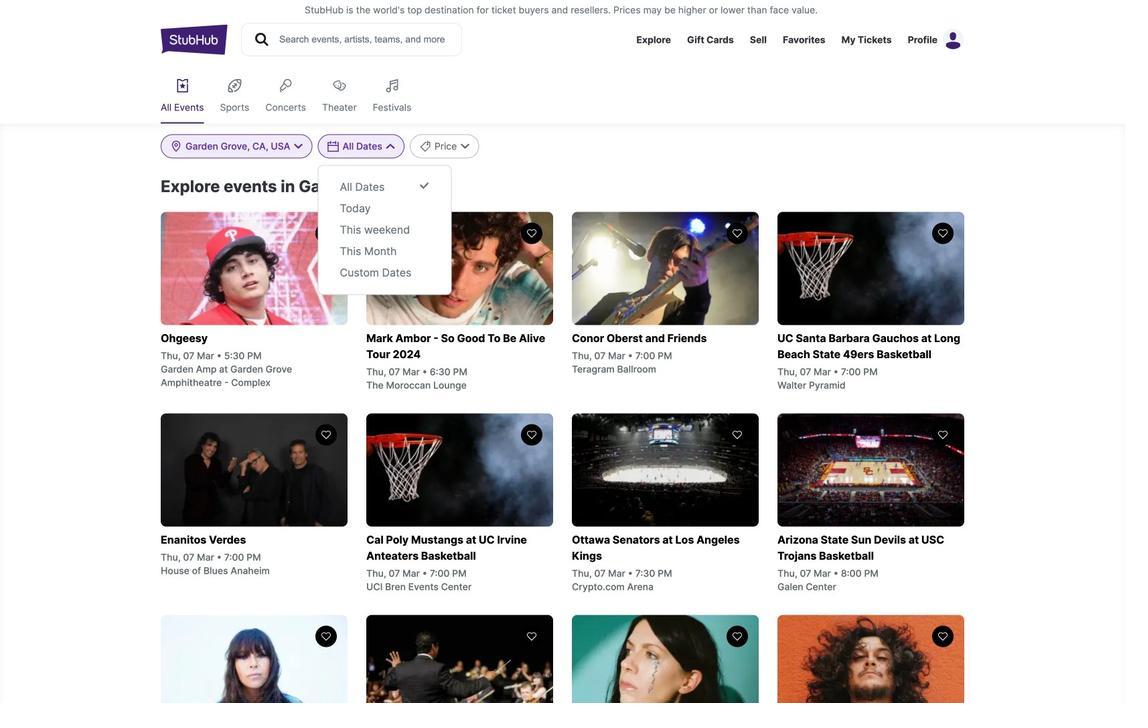 Task type: vqa. For each thing, say whether or not it's contained in the screenshot.
field
yes



Task type: describe. For each thing, give the bounding box(es) containing it.
Search events, artists, teams, and more field
[[278, 32, 450, 47]]

stubhub image
[[161, 23, 228, 56]]



Task type: locate. For each thing, give the bounding box(es) containing it.
None field
[[161, 134, 312, 158], [318, 134, 405, 158], [410, 134, 479, 158], [161, 134, 312, 158], [318, 134, 405, 158], [410, 134, 479, 158]]



